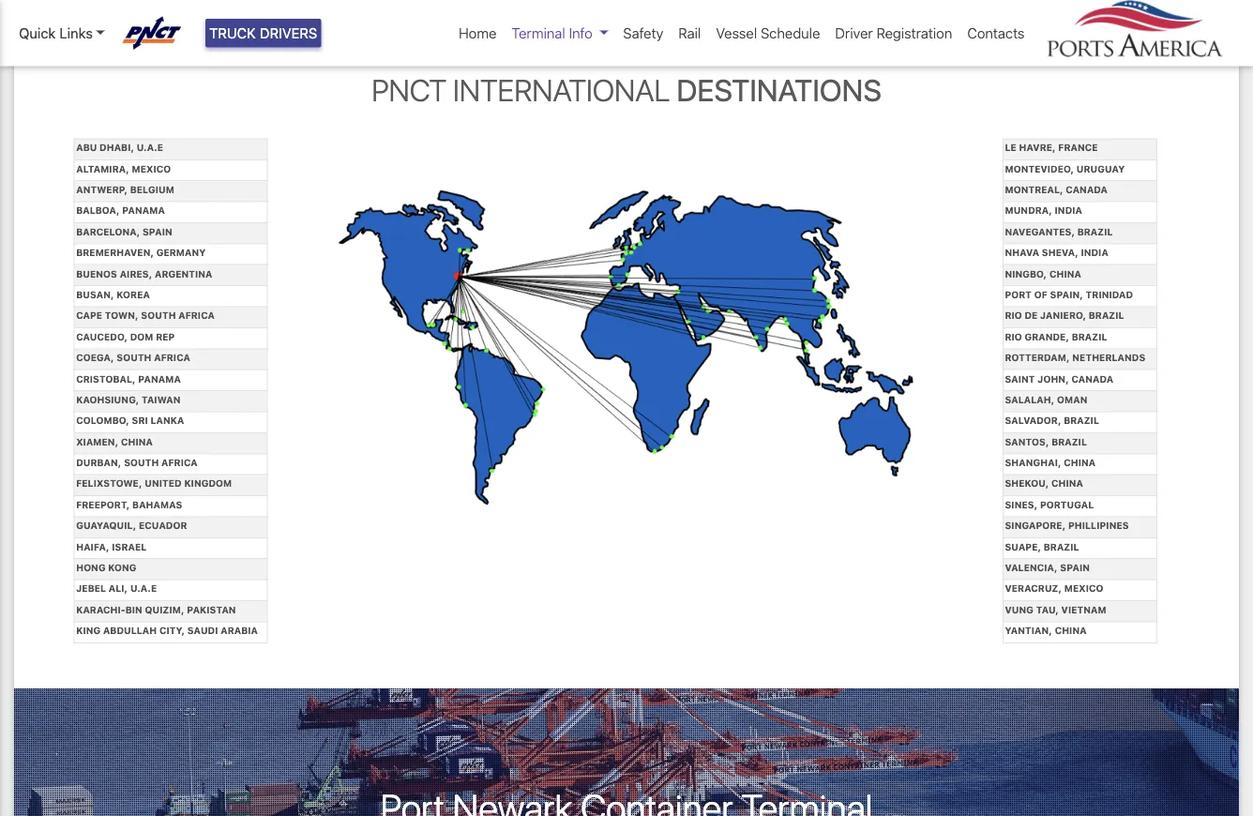 Task type: locate. For each thing, give the bounding box(es) containing it.
china for ningbo, china
[[1050, 268, 1082, 279]]

china for shekou, china
[[1052, 478, 1084, 489]]

united
[[145, 478, 182, 489]]

shekou, china
[[1005, 478, 1084, 489]]

rio up rotterdam, on the top right
[[1005, 331, 1022, 342]]

panama up the taiwan
[[138, 373, 181, 384]]

king abdullah city, saudi arabia
[[76, 625, 258, 636]]

brazil down salvador, brazil
[[1052, 436, 1087, 447]]

bahamas
[[132, 499, 182, 510]]

south up cristobal, panama
[[117, 352, 152, 363]]

africa up united
[[161, 457, 198, 468]]

india up the navegantes, brazil
[[1055, 205, 1083, 216]]

0 vertical spatial rio
[[1005, 310, 1022, 321]]

contacts
[[968, 25, 1025, 41]]

1 vertical spatial rio
[[1005, 331, 1022, 342]]

trinidad
[[1086, 289, 1133, 300]]

vung tau, vietnam
[[1005, 604, 1107, 615]]

ningbo, china
[[1005, 268, 1082, 279]]

guayaquil, ecuador
[[76, 520, 187, 531]]

aires,
[[120, 268, 152, 279]]

south up rep
[[141, 310, 176, 321]]

nhava sheva, india
[[1005, 247, 1109, 258]]

1 horizontal spatial spain
[[1060, 562, 1090, 573]]

mexico up belgium
[[132, 163, 171, 174]]

brazil down "oman" at the top
[[1064, 415, 1100, 426]]

schedule
[[761, 25, 820, 41]]

le havre, france
[[1005, 142, 1098, 153]]

saint
[[1005, 373, 1035, 384]]

1 horizontal spatial mexico
[[1065, 583, 1104, 594]]

2 vertical spatial africa
[[161, 457, 198, 468]]

0 vertical spatial u.a.e
[[137, 142, 163, 153]]

taiwan
[[142, 394, 181, 405]]

vessel
[[716, 25, 757, 41]]

ningbo,
[[1005, 268, 1047, 279]]

saint john, canada
[[1005, 373, 1114, 384]]

mexico
[[132, 163, 171, 174], [1065, 583, 1104, 594]]

india
[[1055, 205, 1083, 216], [1081, 247, 1109, 258]]

china for yantian, china
[[1055, 625, 1087, 636]]

canada down netherlands at the right top of the page
[[1072, 373, 1114, 384]]

2 rio from the top
[[1005, 331, 1022, 342]]

antwerp,
[[76, 184, 128, 195]]

shekou,
[[1005, 478, 1049, 489]]

santos,
[[1005, 436, 1049, 447]]

yantian,
[[1005, 625, 1053, 636]]

africa down argentina
[[178, 310, 215, 321]]

quick links
[[19, 25, 93, 41]]

rio left de on the top right of page
[[1005, 310, 1022, 321]]

panama down belgium
[[122, 205, 165, 216]]

rail
[[679, 25, 701, 41]]

port
[[1005, 289, 1032, 300]]

vung
[[1005, 604, 1034, 615]]

terminal info link
[[504, 15, 616, 51]]

0 vertical spatial mexico
[[132, 163, 171, 174]]

drivers
[[260, 25, 317, 41]]

2 - from the left
[[40, 30, 46, 47]]

terminal info
[[512, 25, 593, 41]]

bremerhaven, germany
[[76, 247, 206, 258]]

suape,
[[1005, 541, 1041, 552]]

antwerp, belgium
[[76, 184, 174, 195]]

grande,
[[1025, 331, 1070, 342]]

1 vertical spatial spain
[[1060, 562, 1090, 573]]

brazil for salvador, brazil
[[1064, 415, 1100, 426]]

south up felixstowe, united kingdom
[[124, 457, 159, 468]]

brazil down singapore, phillipines
[[1044, 541, 1079, 552]]

brazil up sheva,
[[1078, 226, 1113, 237]]

mexico for veracruz, mexico
[[1065, 583, 1104, 594]]

busan, korea
[[76, 289, 150, 300]]

montreal, canada
[[1005, 184, 1108, 195]]

india right sheva,
[[1081, 247, 1109, 258]]

0 vertical spatial spain
[[143, 226, 172, 237]]

driver
[[835, 25, 873, 41]]

colombo, sri lanka
[[76, 415, 184, 426]]

janiero,
[[1041, 310, 1087, 321]]

0 horizontal spatial spain
[[143, 226, 172, 237]]

coega, south africa
[[76, 352, 190, 363]]

de
[[1025, 310, 1038, 321]]

china
[[1050, 268, 1082, 279], [121, 436, 153, 447], [1064, 457, 1096, 468], [1052, 478, 1084, 489], [1055, 625, 1087, 636]]

haifa, israel
[[76, 541, 147, 552]]

driver registration link
[[828, 15, 960, 51]]

sri
[[132, 415, 148, 426]]

spain up the veracruz, mexico
[[1060, 562, 1090, 573]]

1 - from the left
[[33, 30, 40, 47]]

1 vertical spatial africa
[[154, 352, 190, 363]]

guayaquil,
[[76, 520, 136, 531]]

links
[[59, 25, 93, 41]]

1 vertical spatial u.a.e
[[130, 583, 157, 594]]

brazil for suape, brazil
[[1044, 541, 1079, 552]]

china down vietnam
[[1055, 625, 1087, 636]]

china for shanghai, china
[[1064, 457, 1096, 468]]

0 horizontal spatial mexico
[[132, 163, 171, 174]]

montevideo,
[[1005, 163, 1074, 174]]

china up spain,
[[1050, 268, 1082, 279]]

singapore, phillipines
[[1005, 520, 1129, 531]]

china up durban, south africa
[[121, 436, 153, 447]]

colombo,
[[76, 415, 129, 426]]

u.a.e up bin in the bottom of the page
[[130, 583, 157, 594]]

arabia
[[221, 625, 258, 636]]

rio for rio de janiero, brazil
[[1005, 310, 1022, 321]]

xiamen, china
[[76, 436, 153, 447]]

spain up bremerhaven, germany on the left of the page
[[143, 226, 172, 237]]

u.a.e
[[137, 142, 163, 153], [130, 583, 157, 594]]

saudi
[[187, 625, 218, 636]]

belgium
[[130, 184, 174, 195]]

0 vertical spatial africa
[[178, 310, 215, 321]]

africa
[[178, 310, 215, 321], [154, 352, 190, 363], [161, 457, 198, 468]]

2 vertical spatial south
[[124, 457, 159, 468]]

rio de janiero, brazil
[[1005, 310, 1125, 321]]

israel
[[112, 541, 147, 552]]

felixstowe,
[[76, 478, 142, 489]]

jebel
[[76, 583, 106, 594]]

1 rio from the top
[[1005, 310, 1022, 321]]

spain for valencia, spain
[[1060, 562, 1090, 573]]

0 vertical spatial panama
[[122, 205, 165, 216]]

africa down rep
[[154, 352, 190, 363]]

phillipines
[[1069, 520, 1129, 531]]

busan,
[[76, 289, 114, 300]]

china down santos, brazil
[[1064, 457, 1096, 468]]

quick links link
[[19, 22, 105, 44]]

haifa,
[[76, 541, 109, 552]]

abu
[[76, 142, 97, 153]]

driver registration
[[835, 25, 953, 41]]

bin
[[125, 604, 142, 615]]

1 vertical spatial panama
[[138, 373, 181, 384]]

1 vertical spatial mexico
[[1065, 583, 1104, 594]]

1 vertical spatial south
[[117, 352, 152, 363]]

sines, portugal
[[1005, 499, 1094, 510]]

canada down "uruguay"
[[1066, 184, 1108, 195]]

china up portugal
[[1052, 478, 1084, 489]]

mexico up vietnam
[[1065, 583, 1104, 594]]

0 vertical spatial south
[[141, 310, 176, 321]]

montreal,
[[1005, 184, 1064, 195]]

u.a.e right dhabi, at the top left
[[137, 142, 163, 153]]



Task type: describe. For each thing, give the bounding box(es) containing it.
terminal
[[512, 25, 566, 41]]

rio for rio grande, brazil
[[1005, 331, 1022, 342]]

safety link
[[616, 15, 671, 51]]

lanka
[[151, 415, 184, 426]]

brazil for santos, brazil
[[1052, 436, 1087, 447]]

quizim,
[[145, 604, 184, 615]]

brazil for navegantes, brazil
[[1078, 226, 1113, 237]]

cape
[[76, 310, 102, 321]]

havre,
[[1019, 142, 1056, 153]]

montevideo, uruguay
[[1005, 163, 1125, 174]]

truck
[[209, 25, 256, 41]]

china for xiamen, china
[[121, 436, 153, 447]]

1 vertical spatial india
[[1081, 247, 1109, 258]]

0 vertical spatial canada
[[1066, 184, 1108, 195]]

rail image
[[337, 183, 917, 512]]

rep
[[156, 331, 175, 342]]

jebel ali, u.a.e
[[76, 583, 157, 594]]

abu dhabi, u.a.e
[[76, 142, 163, 153]]

africa for durban, south africa
[[161, 457, 198, 468]]

argentina
[[155, 268, 213, 279]]

mundra, india
[[1005, 205, 1083, 216]]

john,
[[1038, 373, 1069, 384]]

panama for cristobal, panama
[[138, 373, 181, 384]]

>
[[46, 30, 56, 47]]

barcelona,
[[76, 226, 140, 237]]

vessel schedule link
[[709, 15, 828, 51]]

korea
[[117, 289, 150, 300]]

rotterdam, netherlands
[[1005, 352, 1146, 363]]

buenos aires, argentina
[[76, 268, 213, 279]]

ecuador
[[139, 520, 187, 531]]

salvador,
[[1005, 415, 1062, 426]]

dhabi,
[[99, 142, 134, 153]]

valencia,
[[1005, 562, 1058, 573]]

0 vertical spatial india
[[1055, 205, 1083, 216]]

destinations
[[677, 72, 882, 108]]

u.a.e for abu dhabi, u.a.e
[[137, 142, 163, 153]]

africa for coega, south africa
[[154, 352, 190, 363]]

u.a.e for jebel ali, u.a.e
[[130, 583, 157, 594]]

santos, brazil
[[1005, 436, 1087, 447]]

nhava
[[1005, 247, 1040, 258]]

truck drivers
[[209, 25, 317, 41]]

kingdom
[[184, 478, 232, 489]]

uruguay
[[1077, 163, 1125, 174]]

pnct international destinations
[[372, 72, 882, 108]]

south for coega,
[[117, 352, 152, 363]]

vietnam
[[1062, 604, 1107, 615]]

kong
[[108, 562, 137, 573]]

home link
[[451, 15, 504, 51]]

portugal
[[1040, 499, 1094, 510]]

king
[[76, 625, 101, 636]]

ali,
[[109, 583, 128, 594]]

balboa,
[[76, 205, 120, 216]]

registration
[[877, 25, 953, 41]]

mundra,
[[1005, 205, 1053, 216]]

xiamen,
[[76, 436, 118, 447]]

valencia, spain
[[1005, 562, 1090, 573]]

cristobal,
[[76, 373, 136, 384]]

hong kong
[[76, 562, 137, 573]]

vessel schedule
[[716, 25, 820, 41]]

oman
[[1057, 394, 1088, 405]]

le
[[1005, 142, 1017, 153]]

spain for barcelona, spain
[[143, 226, 172, 237]]

town,
[[105, 310, 138, 321]]

safety
[[623, 25, 664, 41]]

tau,
[[1036, 604, 1059, 615]]

rotterdam,
[[1005, 352, 1070, 363]]

cape town, south africa
[[76, 310, 215, 321]]

-->
[[33, 30, 56, 47]]

kaohsiung,
[[76, 394, 139, 405]]

sheva,
[[1042, 247, 1079, 258]]

salalah, oman
[[1005, 394, 1088, 405]]

home
[[459, 25, 497, 41]]

pakistan
[[187, 604, 236, 615]]

caucedo,
[[76, 331, 128, 342]]

mexico for altamira, mexico
[[132, 163, 171, 174]]

brazil up rotterdam, netherlands
[[1072, 331, 1108, 342]]

city,
[[159, 625, 185, 636]]

suape, brazil
[[1005, 541, 1079, 552]]

info
[[569, 25, 593, 41]]

shanghai, china
[[1005, 457, 1096, 468]]

france
[[1059, 142, 1098, 153]]

rio grande, brazil
[[1005, 331, 1108, 342]]

international
[[453, 72, 670, 108]]

port of spain, trinidad
[[1005, 289, 1133, 300]]

caucedo, dom rep
[[76, 331, 175, 342]]

bremerhaven,
[[76, 247, 154, 258]]

of
[[1035, 289, 1048, 300]]

cristobal, panama
[[76, 373, 181, 384]]

south for durban,
[[124, 457, 159, 468]]

brazil down trinidad
[[1089, 310, 1125, 321]]

karachi-
[[76, 604, 125, 615]]

1 vertical spatial canada
[[1072, 373, 1114, 384]]

coega,
[[76, 352, 114, 363]]

panama for balboa, panama
[[122, 205, 165, 216]]



Task type: vqa. For each thing, say whether or not it's contained in the screenshot.
aligns in the bottom right of the page
no



